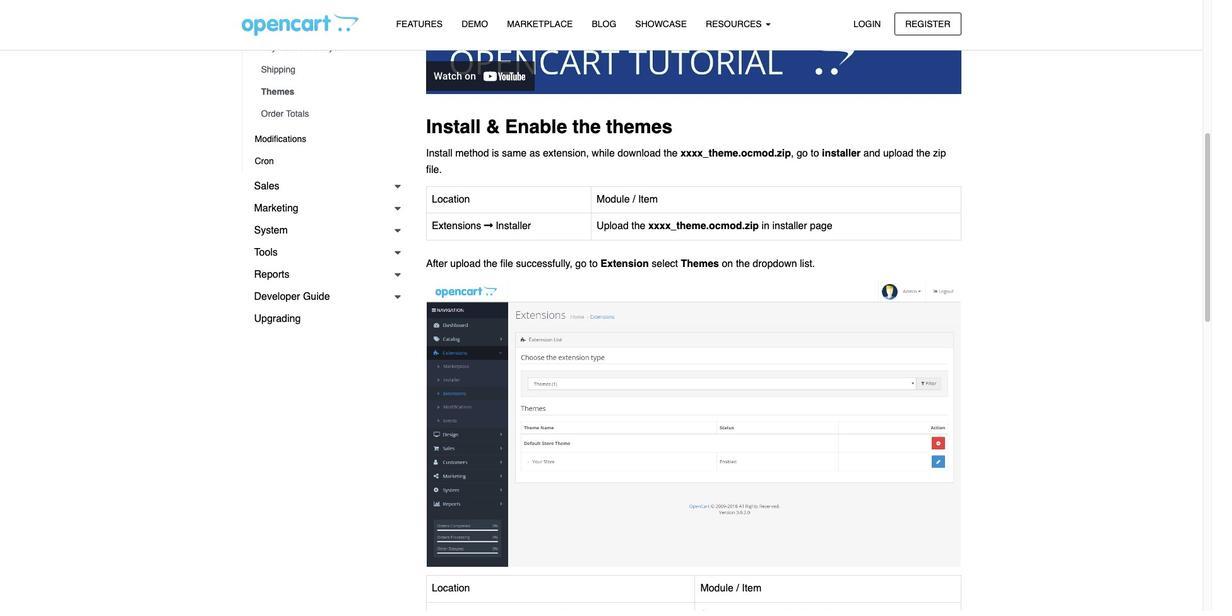 Task type: vqa. For each thing, say whether or not it's contained in the screenshot.
right the upload
yes



Task type: locate. For each thing, give the bounding box(es) containing it.
install up "file."
[[426, 148, 453, 159]]

the
[[573, 115, 601, 137], [664, 148, 678, 159], [917, 148, 931, 159], [632, 221, 646, 232], [484, 258, 498, 270], [736, 258, 750, 270]]

1 horizontal spatial installer
[[822, 148, 861, 159]]

upload inside "and upload the zip file."
[[883, 148, 914, 159]]

system link
[[242, 220, 407, 242]]

upgrading link
[[242, 308, 407, 330]]

shipping
[[261, 64, 296, 75]]

themes left on
[[681, 258, 719, 270]]

developer guide link
[[242, 286, 407, 308]]

developer guide
[[254, 291, 330, 303]]

on
[[722, 258, 733, 270]]

long arrow alt right image
[[484, 221, 493, 231]]

location
[[432, 194, 470, 205], [432, 583, 470, 594]]

marketplace link
[[498, 13, 583, 35]]

1 horizontal spatial to
[[811, 148, 819, 159]]

tools link
[[242, 242, 407, 264]]

2 install from the top
[[426, 148, 453, 159]]

0 vertical spatial /
[[633, 194, 636, 205]]

installer right in
[[773, 221, 807, 232]]

showcase
[[636, 19, 687, 29]]

system
[[254, 225, 288, 236]]

0 vertical spatial to
[[811, 148, 819, 159]]

method
[[455, 148, 489, 159]]

1 vertical spatial install
[[426, 148, 453, 159]]

opencart theme list page image
[[426, 280, 962, 568]]

installer
[[822, 148, 861, 159], [773, 221, 807, 232]]

the right upload
[[632, 221, 646, 232]]

2 location from the top
[[432, 583, 470, 594]]

0 vertical spatial location
[[432, 194, 470, 205]]

totals
[[286, 109, 309, 119]]

install
[[426, 115, 481, 137], [426, 148, 453, 159]]

1 horizontal spatial upload
[[883, 148, 914, 159]]

/
[[633, 194, 636, 205], [737, 583, 739, 594]]

marketing link
[[242, 198, 407, 220]]

upload right and
[[883, 148, 914, 159]]

showcase link
[[626, 13, 697, 35]]

0 horizontal spatial go
[[576, 258, 587, 270]]

after
[[426, 258, 448, 270]]

list.
[[800, 258, 815, 270]]

0 vertical spatial xxxx_theme.ocmod.zip
[[681, 148, 791, 159]]

features link
[[387, 13, 452, 35]]

0 horizontal spatial module
[[597, 194, 630, 205]]

1 vertical spatial /
[[737, 583, 739, 594]]

1 install from the top
[[426, 115, 481, 137]]

0 vertical spatial themes
[[261, 87, 295, 97]]

successfully,
[[516, 258, 573, 270]]

tools
[[254, 247, 278, 258]]

install up method
[[426, 115, 481, 137]]

0 vertical spatial go
[[797, 148, 808, 159]]

marketing
[[254, 203, 299, 214]]

0 horizontal spatial themes
[[261, 87, 295, 97]]

go
[[797, 148, 808, 159], [576, 258, 587, 270]]

1 vertical spatial module
[[701, 583, 734, 594]]

to right ,
[[811, 148, 819, 159]]

themes
[[261, 87, 295, 97], [681, 258, 719, 270]]

0 vertical spatial install
[[426, 115, 481, 137]]

the right download
[[664, 148, 678, 159]]

upload right after
[[450, 258, 481, 270]]

zip
[[933, 148, 946, 159]]

1 vertical spatial upload
[[450, 258, 481, 270]]

themes down shipping
[[261, 87, 295, 97]]

the left zip
[[917, 148, 931, 159]]

go right ,
[[797, 148, 808, 159]]

register link
[[895, 12, 962, 35]]

themes link
[[249, 81, 407, 103]]

1 vertical spatial item
[[742, 583, 762, 594]]

go right successfully,
[[576, 258, 587, 270]]

1 vertical spatial to
[[590, 258, 598, 270]]

upload
[[883, 148, 914, 159], [450, 258, 481, 270]]

the right on
[[736, 258, 750, 270]]

file.
[[426, 164, 442, 175]]

extension,
[[543, 148, 589, 159]]

1 horizontal spatial module / item
[[701, 583, 762, 594]]

is
[[492, 148, 499, 159]]

developer
[[254, 291, 300, 303]]

installer left and
[[822, 148, 861, 159]]

modifications
[[255, 134, 306, 144]]

features
[[396, 19, 443, 29]]

to left 'extension'
[[590, 258, 598, 270]]

1 vertical spatial module / item
[[701, 583, 762, 594]]

0 vertical spatial module / item
[[597, 194, 658, 205]]

register
[[906, 19, 951, 29]]

1 horizontal spatial item
[[742, 583, 762, 594]]

0 horizontal spatial upload
[[450, 258, 481, 270]]

1 vertical spatial go
[[576, 258, 587, 270]]

demo
[[462, 19, 488, 29]]

login
[[854, 19, 881, 29]]

1 vertical spatial location
[[432, 583, 470, 594]]

extensions
[[432, 221, 484, 232]]

0 horizontal spatial module / item
[[597, 194, 658, 205]]

0 vertical spatial upload
[[883, 148, 914, 159]]

0 vertical spatial installer
[[822, 148, 861, 159]]

to
[[811, 148, 819, 159], [590, 258, 598, 270]]

module
[[597, 194, 630, 205], [701, 583, 734, 594]]

install for install & enable the themes
[[426, 115, 481, 137]]

sales link
[[242, 176, 407, 198]]

1 vertical spatial installer
[[773, 221, 807, 232]]

download
[[618, 148, 661, 159]]

1 horizontal spatial themes
[[681, 258, 719, 270]]

xxxx_theme.ocmod.zip
[[681, 148, 791, 159], [649, 221, 759, 232]]

0 horizontal spatial item
[[638, 194, 658, 205]]

marketplace
[[507, 19, 573, 29]]

item
[[638, 194, 658, 205], [742, 583, 762, 594]]

reports
[[254, 269, 290, 280]]

module / item
[[597, 194, 658, 205], [701, 583, 762, 594]]

enable
[[505, 115, 567, 137]]

1 horizontal spatial go
[[797, 148, 808, 159]]

blog
[[592, 19, 617, 29]]

dropdown
[[753, 258, 797, 270]]



Task type: describe. For each thing, give the bounding box(es) containing it.
extension
[[601, 258, 649, 270]]

installer
[[493, 221, 531, 232]]

shipping link
[[249, 59, 407, 81]]

0 horizontal spatial installer
[[773, 221, 807, 232]]

select
[[652, 258, 678, 270]]

0 vertical spatial module
[[597, 194, 630, 205]]

reports link
[[242, 264, 407, 286]]

the inside "and upload the zip file."
[[917, 148, 931, 159]]

as
[[530, 148, 540, 159]]

upload for and
[[883, 148, 914, 159]]

order totals
[[261, 109, 309, 119]]

0 vertical spatial item
[[638, 194, 658, 205]]

modules
[[261, 20, 295, 30]]

blog link
[[583, 13, 626, 35]]

payment gateways
[[261, 42, 338, 52]]

order
[[261, 109, 284, 119]]

1 horizontal spatial module
[[701, 583, 734, 594]]

install for install method is same as extension, while download the xxxx_theme.ocmod.zip , go to installer
[[426, 148, 453, 159]]

sales
[[254, 181, 279, 192]]

payment gateways link
[[249, 37, 407, 59]]

modifications link
[[242, 128, 407, 150]]

resources
[[706, 19, 765, 29]]

and upload the zip file.
[[426, 148, 946, 175]]

upload for after
[[450, 258, 481, 270]]

1 vertical spatial xxxx_theme.ocmod.zip
[[649, 221, 759, 232]]

,
[[791, 148, 794, 159]]

page
[[810, 221, 833, 232]]

0 horizontal spatial to
[[590, 258, 598, 270]]

cron
[[255, 156, 274, 166]]

cron link
[[242, 150, 407, 172]]

demo link
[[452, 13, 498, 35]]

while
[[592, 148, 615, 159]]

install method is same as extension, while download the xxxx_theme.ocmod.zip , go to installer
[[426, 148, 861, 159]]

after upload the file successfully, go to extension select themes on the dropdown list.
[[426, 258, 815, 270]]

1 vertical spatial themes
[[681, 258, 719, 270]]

in
[[762, 221, 770, 232]]

and
[[864, 148, 881, 159]]

guide
[[303, 291, 330, 303]]

order totals link
[[249, 103, 407, 125]]

1 location from the top
[[432, 194, 470, 205]]

opencart - open source shopping cart solution image
[[242, 13, 358, 36]]

login link
[[843, 12, 892, 35]]

the up while
[[573, 115, 601, 137]]

&
[[486, 115, 500, 137]]

same
[[502, 148, 527, 159]]

upload the xxxx_theme.ocmod.zip in installer page
[[597, 221, 833, 232]]

install & enable the themes
[[426, 115, 673, 137]]

gateways
[[298, 42, 338, 52]]

themes inside 'link'
[[261, 87, 295, 97]]

upload
[[597, 221, 629, 232]]

file
[[500, 258, 513, 270]]

0 horizontal spatial /
[[633, 194, 636, 205]]

modules link
[[249, 15, 407, 37]]

the left file
[[484, 258, 498, 270]]

payment
[[261, 42, 296, 52]]

themes
[[606, 115, 673, 137]]

1 horizontal spatial /
[[737, 583, 739, 594]]

upgrading
[[254, 313, 301, 325]]

resources link
[[697, 13, 780, 35]]



